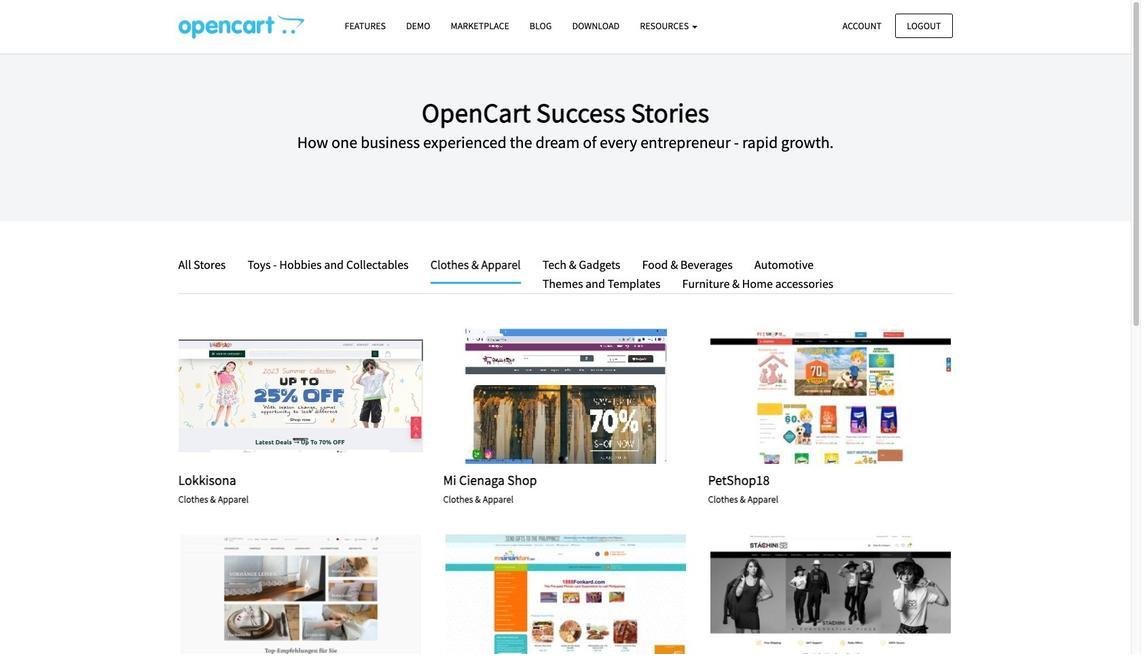 Task type: locate. For each thing, give the bounding box(es) containing it.
varvara home image
[[178, 535, 423, 654]]

mi cienaga shop image
[[443, 328, 688, 464]]

opencart - showcase image
[[178, 14, 304, 39]]



Task type: describe. For each thing, give the bounding box(es) containing it.
stachini image
[[708, 535, 953, 654]]

my sarisaristore image
[[443, 535, 688, 654]]

petshop18 image
[[708, 328, 953, 464]]

lokkisona image
[[178, 328, 423, 464]]



Task type: vqa. For each thing, say whether or not it's contained in the screenshot.
products to the right
no



